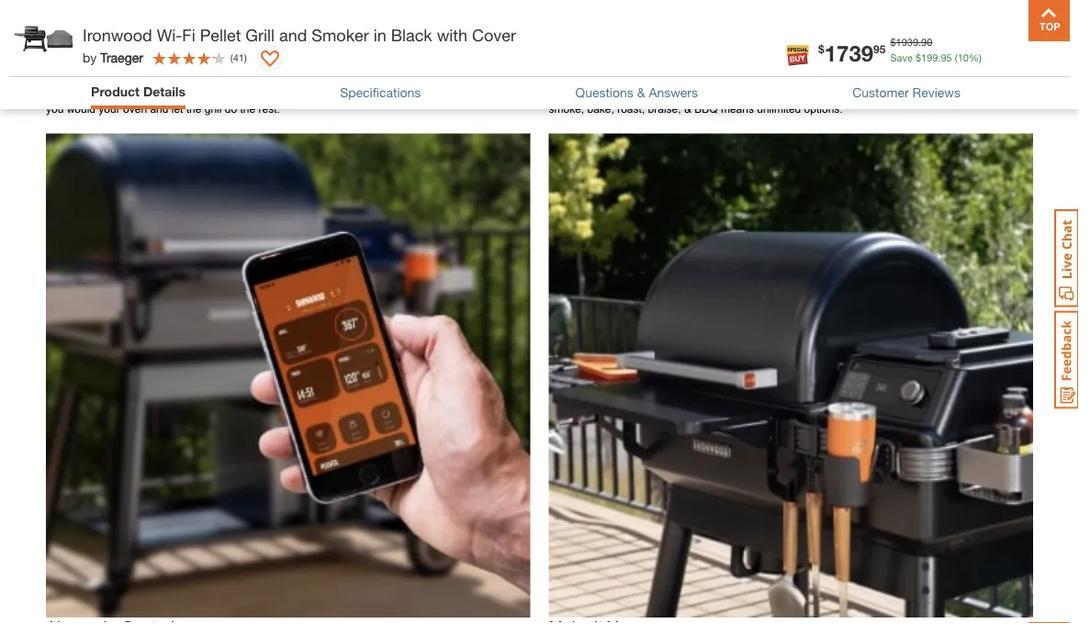 Task type: vqa. For each thing, say whether or not it's contained in the screenshot.
Offer
no



Task type: locate. For each thing, give the bounding box(es) containing it.
$ up save
[[890, 36, 896, 48]]

0 horizontal spatial 95
[[873, 43, 886, 56]]

$ 1939 . 90 save $ 199 . 95 ( 10 %)
[[890, 36, 981, 63]]

.
[[918, 36, 921, 48], [938, 51, 941, 63]]

questions & answers
[[575, 85, 698, 100]]

$ for 1939
[[890, 36, 896, 48]]

$ left save
[[818, 43, 824, 56]]

product image image
[[14, 9, 73, 69]]

0 horizontal spatial .
[[918, 36, 921, 48]]

reviews
[[912, 85, 960, 100]]

save
[[890, 51, 913, 63]]

product details button
[[91, 82, 185, 105], [91, 82, 185, 101]]

details
[[143, 84, 185, 99]]

specifications button
[[340, 83, 421, 102], [340, 83, 421, 102]]

1 horizontal spatial (
[[955, 51, 957, 63]]

by
[[83, 50, 97, 65]]

live chat image
[[1054, 209, 1079, 308]]

95
[[873, 43, 886, 56], [941, 51, 952, 63]]

0 horizontal spatial $
[[818, 43, 824, 56]]

95 left 10
[[941, 51, 952, 63]]

questions & answers button
[[575, 83, 698, 102], [575, 83, 698, 102]]

customer reviews button
[[852, 83, 960, 102], [852, 83, 960, 102]]

product
[[91, 84, 140, 99]]

. up 199
[[918, 36, 921, 48]]

(
[[955, 51, 957, 63], [230, 52, 233, 64]]

( left ")"
[[230, 52, 233, 64]]

fi
[[182, 25, 195, 45]]

traeger
[[100, 50, 143, 65]]

specifications
[[340, 85, 421, 100]]

answers
[[649, 85, 698, 100]]

$
[[890, 36, 896, 48], [818, 43, 824, 56], [916, 51, 921, 63]]

95 inside $ 1739 95
[[873, 43, 886, 56]]

( inside $ 1939 . 90 save $ 199 . 95 ( 10 %)
[[955, 51, 957, 63]]

pellet
[[200, 25, 241, 45]]

95 left save
[[873, 43, 886, 56]]

1739
[[824, 39, 873, 66]]

1 horizontal spatial .
[[938, 51, 941, 63]]

$ right save
[[916, 51, 921, 63]]

)
[[244, 52, 247, 64]]

. left 10
[[938, 51, 941, 63]]

0 vertical spatial .
[[918, 36, 921, 48]]

41
[[233, 52, 244, 64]]

customer
[[852, 85, 909, 100]]

1 horizontal spatial $
[[890, 36, 896, 48]]

( left %)
[[955, 51, 957, 63]]

by traeger
[[83, 50, 143, 65]]

$ inside $ 1739 95
[[818, 43, 824, 56]]

1939
[[896, 36, 918, 48]]

2 horizontal spatial $
[[916, 51, 921, 63]]

top button
[[1028, 0, 1070, 41]]

1 horizontal spatial 95
[[941, 51, 952, 63]]

customer reviews
[[852, 85, 960, 100]]

grill
[[245, 25, 275, 45]]

0 horizontal spatial (
[[230, 52, 233, 64]]

1 ( from the left
[[955, 51, 957, 63]]

%)
[[969, 51, 981, 63]]



Task type: describe. For each thing, give the bounding box(es) containing it.
$ for 1739
[[818, 43, 824, 56]]

199
[[921, 51, 938, 63]]

2 ( from the left
[[230, 52, 233, 64]]

and
[[279, 25, 307, 45]]

wi-
[[157, 25, 182, 45]]

90
[[921, 36, 932, 48]]

questions
[[575, 85, 633, 100]]

ironwood
[[83, 25, 152, 45]]

95 inside $ 1939 . 90 save $ 199 . 95 ( 10 %)
[[941, 51, 952, 63]]

10
[[957, 51, 969, 63]]

display image
[[261, 51, 279, 69]]

product details
[[91, 84, 185, 99]]

black
[[391, 25, 432, 45]]

$ 1739 95
[[818, 39, 886, 66]]

ironwood wi-fi pellet grill and smoker in black with cover
[[83, 25, 516, 45]]

with
[[437, 25, 467, 45]]

cover
[[472, 25, 516, 45]]

1 vertical spatial .
[[938, 51, 941, 63]]

in
[[373, 25, 386, 45]]

&
[[637, 85, 645, 100]]

feedback link image
[[1054, 310, 1079, 410]]

( 41 )
[[230, 52, 247, 64]]

smoker
[[312, 25, 369, 45]]



